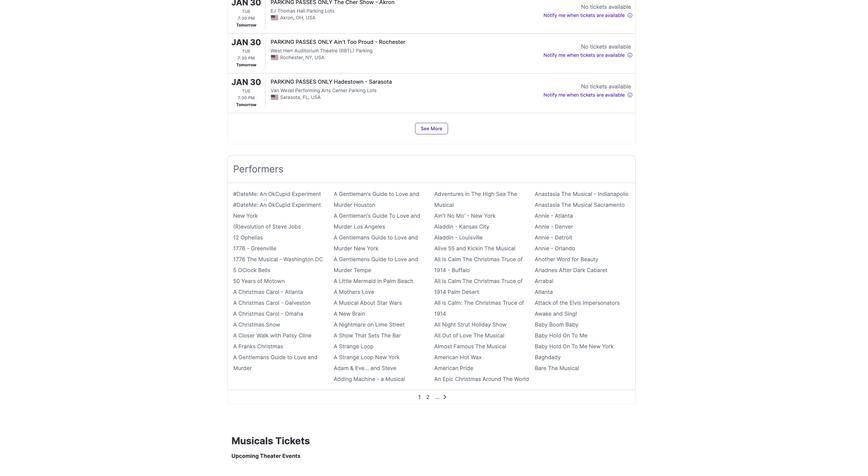 Task type: vqa. For each thing, say whether or not it's contained in the screenshot.
the Truce within All Is Calm The Christmas Truce of 1914 Palm Desert
yes



Task type: describe. For each thing, give the bounding box(es) containing it.
christmas up the a christmas snow link at the left of the page
[[238, 310, 264, 317]]

no for west herr auditorium theatre (rbtl) parking
[[581, 43, 589, 50]]

all out of love the musical link
[[434, 332, 504, 339]]

west herr auditorium theatre (rbtl) parking
[[271, 48, 373, 53]]

parking for hadestown
[[349, 87, 366, 93]]

- up sacramento
[[594, 191, 596, 197]]

franks
[[238, 343, 256, 350]]

tomorrow for parking passes only hadestown - sarasota
[[236, 102, 256, 107]]

all night strut holiday show
[[434, 321, 507, 328]]

no tickets available for parking passes only ain't too proud - rochester
[[581, 43, 631, 50]]

mothers
[[339, 289, 360, 295]]

upcoming
[[232, 453, 259, 459]]

- left a
[[377, 376, 379, 382]]

brain
[[352, 310, 365, 317]]

of inside all is calm the christmas truce of 1914 - buffalo
[[518, 256, 523, 263]]

murder for a gentlemens guide to love and murder tempe
[[334, 267, 352, 274]]

(rbtl)
[[339, 48, 354, 53]]

attack
[[535, 299, 551, 306]]

baby for baby boom baby
[[535, 321, 548, 328]]

of left the
[[553, 299, 558, 306]]

desert
[[462, 289, 479, 295]]

the up wax
[[475, 343, 485, 350]]

the up anastasia the musical sacramento
[[561, 191, 571, 197]]

adventures
[[434, 191, 464, 197]]

calm:
[[448, 299, 462, 306]]

parking for parking passes only ain't too proud - rochester
[[271, 38, 294, 45]]

west
[[271, 48, 282, 53]]

denver
[[555, 223, 573, 230]]

1 horizontal spatial lots
[[367, 87, 377, 93]]

the inside all is calm the christmas truce of 1914 palm desert
[[462, 278, 472, 284]]

ariadnes
[[535, 267, 557, 274]]

2 button
[[426, 393, 430, 401]]

almost famous the musical
[[434, 343, 506, 350]]

a gentleman's guide to love and murder houston
[[334, 191, 419, 208]]

truce for all is calm: the christmas truce of 1914
[[503, 299, 517, 306]]

word
[[557, 256, 570, 263]]

christmas down years
[[238, 289, 264, 295]]

arrabal link
[[535, 278, 553, 284]]

the left "high" on the top
[[471, 191, 481, 197]]

famous
[[454, 343, 474, 350]]

an for #dateme: an okcupid experiment new york
[[260, 201, 267, 208]]

and inside a gentlemans guide to love and murder
[[308, 354, 317, 361]]

loop for a strange loop
[[361, 343, 374, 350]]

adam
[[334, 365, 349, 372]]

1914 for palm
[[434, 289, 446, 295]]

and inside a gentleman's guide to love and murder los angeles
[[411, 212, 420, 219]]

a new brain link
[[334, 310, 365, 317]]

a christmas carol - atlanta link
[[233, 289, 303, 295]]

see more button
[[415, 123, 448, 134]]

a gentlemans guide to love and murder
[[233, 354, 317, 372]]

aladdin - kansas city link
[[434, 223, 490, 230]]

bare
[[535, 365, 547, 372]]

greenville
[[251, 245, 276, 252]]

#dateme: an okcupid experiment new york link
[[233, 201, 321, 219]]

annie for annie - orlando
[[535, 245, 549, 252]]

the up annie - atlanta
[[561, 201, 571, 208]]

on for baby hold on to me
[[563, 332, 570, 339]]

the right kickin
[[485, 245, 494, 252]]

the left world
[[503, 376, 513, 382]]

1776 - greenville
[[233, 245, 276, 252]]

rochester
[[379, 38, 405, 45]]

american pride
[[434, 365, 473, 372]]

a for a mothers love
[[334, 289, 337, 295]]

okcupid for #dateme: an okcupid experiment new york
[[268, 201, 290, 208]]

0 horizontal spatial atlanta
[[285, 289, 303, 295]]

christmas down a closer walk with patsy cline link
[[257, 343, 283, 350]]

- down the annie - detroit link
[[551, 245, 553, 252]]

tomorrow for parking passes only ain't too proud - rochester
[[236, 62, 256, 67]]

christmas inside all is calm the christmas truce of 1914 - buffalo
[[474, 256, 500, 263]]

- up aladdin - louisville link
[[455, 223, 458, 230]]

are for parking passes only hadestown - sarasota
[[597, 92, 604, 98]]

annie - orlando link
[[535, 245, 575, 252]]

us national flag image for 30
[[271, 55, 278, 60]]

calm for -
[[448, 256, 461, 263]]

1 when from the top
[[567, 12, 579, 18]]

guide inside a gentlemans guide to love and murder
[[271, 354, 286, 361]]

almost famous the musical link
[[434, 343, 506, 350]]

1 horizontal spatial atlanta
[[535, 289, 553, 295]]

a franks christmas link
[[233, 343, 283, 350]]

christmas up "closer"
[[238, 321, 264, 328]]

another word for beauty link
[[535, 256, 599, 263]]

tue for parking passes only ain't too proud - rochester
[[242, 49, 251, 54]]

1 tomorrow from the top
[[236, 22, 256, 28]]

me for baby hold on to me new york
[[579, 343, 587, 350]]

murder for a gentlemans guide to love and murder new york
[[334, 245, 352, 252]]

- right proud
[[375, 38, 378, 45]]

to for tempe
[[388, 256, 393, 263]]

for
[[572, 256, 579, 263]]

attack of the elvis impersonators link
[[535, 299, 620, 306]]

akron,
[[280, 15, 295, 20]]

christmas down a christmas carol - atlanta
[[238, 299, 264, 306]]

american pride link
[[434, 365, 473, 372]]

okcupid for #dateme: an okcupid experiment
[[268, 191, 290, 197]]

herr
[[283, 48, 293, 53]]

of inside all is calm the christmas truce of 1914 palm desert
[[518, 278, 523, 284]]

holiday
[[472, 321, 491, 328]]

1776 - greenville link
[[233, 245, 276, 252]]

dc
[[315, 256, 323, 263]]

bells
[[258, 267, 270, 274]]

mo'
[[456, 212, 465, 219]]

0 vertical spatial usa
[[306, 15, 316, 20]]

american for american pride
[[434, 365, 458, 372]]

a for a show that sets the bar
[[334, 332, 337, 339]]

passes for hadestown
[[296, 78, 316, 85]]

2 horizontal spatial atlanta
[[555, 212, 573, 219]]

1 notify me when tickets are available button from the top
[[544, 11, 633, 19]]

ariadnes after dark cabaret link
[[535, 267, 607, 274]]

of right out
[[453, 332, 458, 339]]

awake and sing!
[[535, 310, 577, 317]]

machine
[[354, 376, 375, 382]]

city
[[479, 223, 490, 230]]

1 notify from the top
[[544, 12, 557, 18]]

1 no tickets available from the top
[[581, 3, 631, 10]]

love for a gentleman's guide to love and murder los angeles
[[397, 212, 409, 219]]

gentlemans for a gentlemans guide to love and murder new york
[[339, 234, 370, 241]]

annie - orlando
[[535, 245, 575, 252]]

upcoming theater events
[[232, 453, 300, 459]]

gentleman's for los
[[339, 212, 371, 219]]

loop for a strange loop new york
[[361, 354, 374, 361]]

a for a christmas carol - atlanta
[[233, 289, 237, 295]]

baghdady
[[535, 354, 561, 361]]

cline
[[299, 332, 312, 339]]

love for a gentlemans guide to love and murder new york
[[395, 234, 407, 241]]

a christmas snow
[[233, 321, 280, 328]]

christmas inside all is calm the christmas truce of 1914 palm desert
[[474, 278, 500, 284]]

me for parking passes only ain't too proud - rochester
[[559, 52, 565, 58]]

guide for los
[[372, 212, 387, 219]]

aladdin for aladdin - kansas city
[[434, 223, 454, 230]]

love for a gentleman's guide to love and murder houston
[[396, 191, 408, 197]]

almost
[[434, 343, 452, 350]]

baby for baby hold on to me new york
[[535, 343, 548, 350]]

1914 for -
[[434, 267, 446, 274]]

and inside a gentleman's guide to love and murder houston
[[410, 191, 419, 197]]

baby hold on to me link
[[535, 332, 587, 339]]

lime
[[375, 321, 388, 328]]

all for all is calm: the christmas truce of 1914
[[434, 299, 441, 306]]

7:30 for parking passes only hadestown - sarasota
[[238, 95, 247, 100]]

a
[[381, 376, 384, 382]]

the down holiday
[[473, 332, 483, 339]]

louisville
[[459, 234, 483, 241]]

a for a new brain
[[334, 310, 337, 317]]

a nightmare on lime street link
[[334, 321, 405, 328]]

to inside a gentlemans guide to love and murder
[[287, 354, 292, 361]]

a for a closer walk with patsy cline
[[233, 332, 237, 339]]

york inside a gentlemans guide to love and murder new york
[[367, 245, 378, 252]]

a strange loop link
[[334, 343, 374, 350]]

palm inside all is calm the christmas truce of 1914 palm desert
[[448, 289, 460, 295]]

in inside adventures in the high sea the musical
[[465, 191, 470, 197]]

1 vertical spatial show
[[339, 332, 353, 339]]

sets
[[368, 332, 379, 339]]

0 vertical spatial steve
[[272, 223, 287, 230]]

see
[[421, 126, 429, 131]]

pm inside the tue 7:30 pm tomorrow
[[248, 16, 255, 21]]

on for baby hold on to me new york
[[563, 343, 570, 350]]

the up 5 oclock bells on the left bottom
[[247, 256, 257, 263]]

a gentleman's guide to love and murder los angeles
[[334, 212, 420, 230]]

murder for a gentlemans guide to love and murder
[[233, 365, 252, 372]]

musical inside adventures in the high sea the musical
[[434, 201, 454, 208]]

1 vertical spatial to
[[572, 332, 578, 339]]

is for -
[[442, 256, 446, 263]]

christmas down pride
[[455, 376, 481, 382]]

jan for parking passes only ain't too proud - rochester
[[231, 37, 248, 47]]

new inside #dateme: an okcupid experiment new york
[[233, 212, 245, 219]]

0 horizontal spatial ain't
[[334, 38, 346, 45]]

baghdady link
[[535, 354, 561, 361]]

another
[[535, 256, 555, 263]]

- inside all is calm the christmas truce of 1914 - buffalo
[[448, 267, 450, 274]]

us national flag image
[[271, 95, 278, 100]]

50
[[233, 278, 240, 284]]

oh,
[[296, 15, 304, 20]]

baby hold on to me new york
[[535, 343, 614, 350]]

a little mermaid in palm beach
[[334, 278, 414, 284]]

guide for houston
[[372, 191, 387, 197]]

van
[[271, 87, 279, 93]]

all is calm: the christmas truce of 1914 link
[[434, 299, 524, 317]]

when for parking passes only hadestown - sarasota
[[567, 92, 579, 98]]

#dateme: an okcupid experiment new york
[[233, 201, 321, 219]]

and inside a gentlemans guide to love and murder new york
[[408, 234, 418, 241]]

tooltip image for parking passes only hadestown - sarasota
[[627, 92, 633, 98]]

hall
[[297, 8, 305, 14]]

closer
[[238, 332, 255, 339]]

#dateme: for #dateme: an okcupid experiment
[[233, 191, 258, 197]]

- right mo'
[[467, 212, 469, 219]]

world
[[514, 376, 529, 382]]

galveston
[[285, 299, 311, 306]]

see more
[[421, 126, 442, 131]]

a nightmare on lime street
[[334, 321, 405, 328]]

pm for parking passes only ain't too proud - rochester
[[248, 55, 255, 61]]

- left washington
[[279, 256, 282, 263]]

1 vertical spatial ain't
[[434, 212, 446, 219]]

of right years
[[257, 278, 263, 284]]

musicals tickets
[[232, 435, 310, 447]]

awake and sing! link
[[535, 310, 577, 317]]

strange for a strange loop
[[339, 343, 359, 350]]

to for new
[[572, 343, 578, 350]]

tooltip image for parking passes only ain't too proud - rochester
[[627, 52, 633, 58]]

truce for all is calm the christmas truce of 1914 palm desert
[[501, 278, 516, 284]]

tue inside the tue 7:30 pm tomorrow
[[242, 9, 251, 14]]

passes for ain't
[[296, 38, 316, 45]]

5 oclock bells link
[[233, 267, 270, 274]]

&
[[350, 365, 354, 372]]

to for houston
[[389, 191, 394, 197]]

usa for ain't
[[315, 54, 324, 60]]

me for baby hold on to me
[[579, 332, 587, 339]]

van wezel performing arts center parking lots
[[271, 87, 377, 93]]

the down baghdady 'link'
[[548, 365, 558, 372]]



Task type: locate. For each thing, give the bounding box(es) containing it.
a for a gentlemans guide to love and murder new york
[[334, 234, 337, 241]]

1
[[418, 394, 421, 400]]

hold down baby hold on to me
[[549, 343, 561, 350]]

1 pm from the top
[[248, 16, 255, 21]]

show down nightmare
[[339, 332, 353, 339]]

1 vertical spatial hold
[[549, 343, 561, 350]]

0 horizontal spatial steve
[[272, 223, 287, 230]]

wax
[[471, 354, 482, 361]]

on
[[367, 321, 374, 328]]

1 vertical spatial are
[[597, 52, 604, 58]]

1 vertical spatial notify me when tickets are available button
[[544, 51, 633, 59]]

calm down buffalo
[[448, 278, 461, 284]]

that
[[355, 332, 367, 339]]

guide inside a gentleman's guide to love and murder houston
[[372, 191, 387, 197]]

all out of love the musical
[[434, 332, 504, 339]]

atlanta down arrabal link
[[535, 289, 553, 295]]

an left epic
[[434, 376, 441, 382]]

a closer walk with patsy cline
[[233, 332, 312, 339]]

okcupid inside #dateme: an okcupid experiment new york
[[268, 201, 290, 208]]

1 horizontal spatial steve
[[382, 365, 396, 372]]

guide for new
[[371, 234, 386, 241]]

4 annie from the top
[[535, 245, 549, 252]]

adam & eve... and steve
[[334, 365, 396, 372]]

2 1776 from the top
[[233, 256, 245, 263]]

aladdin for aladdin - louisville
[[434, 234, 454, 241]]

baby down awake in the bottom right of the page
[[535, 321, 548, 328]]

annie - atlanta
[[535, 212, 573, 219]]

a show that sets the bar
[[334, 332, 401, 339]]

parking down proud
[[356, 48, 373, 53]]

2 aladdin from the top
[[434, 234, 454, 241]]

all is calm the christmas truce of 1914 - buffalo link
[[434, 256, 523, 274]]

1 vertical spatial calm
[[448, 278, 461, 284]]

musical
[[573, 191, 592, 197], [434, 201, 454, 208], [573, 201, 592, 208], [496, 245, 515, 252], [258, 256, 278, 263], [339, 299, 359, 306], [485, 332, 504, 339], [487, 343, 506, 350], [559, 365, 579, 372], [386, 376, 405, 382]]

0 vertical spatial an
[[260, 191, 267, 197]]

mermaid
[[353, 278, 376, 284]]

2 all from the top
[[434, 278, 441, 284]]

- down motown
[[281, 289, 283, 295]]

parking for parking passes only hadestown - sarasota
[[271, 78, 294, 85]]

1 vertical spatial in
[[377, 278, 382, 284]]

1 gentleman's from the top
[[339, 191, 371, 197]]

2 strange from the top
[[339, 354, 359, 361]]

1 only from the top
[[318, 38, 333, 45]]

palm left beach on the left of page
[[383, 278, 396, 284]]

to inside a gentlemens guide to love and murder tempe
[[388, 256, 393, 263]]

2 vertical spatial truce
[[503, 299, 517, 306]]

baby hold on to me new york link
[[535, 343, 614, 350]]

1 tooltip image from the top
[[627, 52, 633, 58]]

an inside #dateme: an okcupid experiment new york
[[260, 201, 267, 208]]

parking right hall
[[307, 8, 324, 14]]

annie for annie - detroit
[[535, 234, 549, 241]]

4 all from the top
[[434, 321, 441, 328]]

1 us national flag image from the top
[[271, 15, 278, 20]]

a for a musical about star wars
[[334, 299, 337, 306]]

tomorrow
[[236, 22, 256, 28], [236, 62, 256, 67], [236, 102, 256, 107]]

angeles
[[364, 223, 385, 230]]

murder inside a gentlemans guide to love and murder new york
[[334, 245, 352, 252]]

notify me when tickets are available for parking passes only hadestown - sarasota
[[544, 92, 625, 98]]

1 vertical spatial jan 30 tue 7:30 pm tomorrow
[[231, 77, 261, 107]]

1 strange from the top
[[339, 343, 359, 350]]

tue for parking passes only hadestown - sarasota
[[242, 88, 251, 94]]

- left galveston
[[281, 299, 283, 306]]

parking for ain't
[[356, 48, 373, 53]]

2 notify me when tickets are available from the top
[[544, 52, 625, 58]]

1 on from the top
[[563, 332, 570, 339]]

a inside a gentlemans guide to love and murder
[[233, 354, 237, 361]]

love for a gentlemans guide to love and murder
[[294, 354, 306, 361]]

calm for palm
[[448, 278, 461, 284]]

annie - denver
[[535, 223, 573, 230]]

0 vertical spatial when
[[567, 12, 579, 18]]

1 vertical spatial aladdin
[[434, 234, 454, 241]]

the
[[471, 191, 481, 197], [507, 191, 517, 197], [561, 191, 571, 197], [561, 201, 571, 208], [485, 245, 494, 252], [247, 256, 257, 263], [462, 256, 472, 263], [462, 278, 472, 284], [464, 299, 474, 306], [381, 332, 391, 339], [473, 332, 483, 339], [475, 343, 485, 350], [548, 365, 558, 372], [503, 376, 513, 382]]

a for a christmas carol - galveston
[[233, 299, 237, 306]]

new inside a gentlemans guide to love and murder new york
[[354, 245, 365, 252]]

0 vertical spatial notify me when tickets are available button
[[544, 11, 633, 19]]

parking up 'herr'
[[271, 38, 294, 45]]

1 experiment from the top
[[292, 191, 321, 197]]

the left bar
[[381, 332, 391, 339]]

okcupid up #dateme: an okcupid experiment new york link
[[268, 191, 290, 197]]

adventures in the high sea the musical link
[[434, 191, 517, 208]]

2 notify me when tickets are available button from the top
[[544, 51, 633, 59]]

1 passes from the top
[[296, 38, 316, 45]]

0 vertical spatial okcupid
[[268, 191, 290, 197]]

30 for parking passes only hadestown - sarasota
[[250, 77, 261, 87]]

3 notify me when tickets are available from the top
[[544, 92, 625, 98]]

12 ophelias link
[[233, 234, 263, 241]]

guide down a gentlemans guide to love and murder new york
[[371, 256, 386, 263]]

0 vertical spatial me
[[579, 332, 587, 339]]

2 jan from the top
[[231, 77, 248, 87]]

1 vertical spatial palm
[[448, 289, 460, 295]]

to for new
[[388, 234, 393, 241]]

carol up snow
[[266, 310, 279, 317]]

murder up the "gentlemens"
[[334, 245, 352, 252]]

carol
[[266, 289, 279, 295], [266, 299, 279, 306], [266, 310, 279, 317]]

annie up annie - denver link
[[535, 212, 549, 219]]

1 #dateme: from the top
[[233, 191, 258, 197]]

5 all from the top
[[434, 332, 441, 339]]

christmas inside all is calm: the christmas truce of 1914
[[475, 299, 501, 306]]

anastasia up annie - atlanta link
[[535, 191, 560, 197]]

all inside all is calm the christmas truce of 1914 palm desert
[[434, 278, 441, 284]]

2 carol from the top
[[266, 299, 279, 306]]

1914 inside all is calm the christmas truce of 1914 - buffalo
[[434, 267, 446, 274]]

to up a gentleman's guide to love and murder los angeles link
[[389, 191, 394, 197]]

notify
[[544, 12, 557, 18], [544, 52, 557, 58], [544, 92, 557, 98]]

3 1914 from the top
[[434, 310, 446, 317]]

0 vertical spatial parking
[[307, 8, 324, 14]]

1 me from the top
[[559, 12, 565, 18]]

tue left the van
[[242, 88, 251, 94]]

notify for parking passes only hadestown - sarasota
[[544, 92, 557, 98]]

5 oclock bells
[[233, 267, 270, 274]]

murder inside a gentleman's guide to love and murder houston
[[334, 201, 352, 208]]

0 vertical spatial truce
[[501, 256, 516, 263]]

a strange loop new york
[[334, 354, 400, 361]]

to inside a gentlemans guide to love and murder new york
[[388, 234, 393, 241]]

30 for parking passes only ain't too proud - rochester
[[250, 37, 261, 47]]

christmas
[[474, 256, 500, 263], [474, 278, 500, 284], [238, 289, 264, 295], [238, 299, 264, 306], [475, 299, 501, 306], [238, 310, 264, 317], [238, 321, 264, 328], [257, 343, 283, 350], [455, 376, 481, 382]]

love inside a gentlemens guide to love and murder tempe
[[395, 256, 407, 263]]

annie - denver link
[[535, 223, 573, 230]]

calm down 55
[[448, 256, 461, 263]]

1914 inside all is calm: the christmas truce of 1914
[[434, 310, 446, 317]]

in
[[465, 191, 470, 197], [377, 278, 382, 284]]

calm inside all is calm the christmas truce of 1914 palm desert
[[448, 278, 461, 284]]

- left "omaha"
[[281, 310, 283, 317]]

1 hold from the top
[[549, 332, 561, 339]]

guide down with
[[271, 354, 286, 361]]

1 vertical spatial when
[[567, 52, 579, 58]]

aladdin - louisville
[[434, 234, 483, 241]]

0 vertical spatial us national flag image
[[271, 15, 278, 20]]

2 american from the top
[[434, 365, 458, 372]]

2 jan 30 tue 7:30 pm tomorrow from the top
[[231, 77, 261, 107]]

2 vertical spatial carol
[[266, 310, 279, 317]]

an for #dateme: an okcupid experiment
[[260, 191, 267, 197]]

loop down the a show that sets the bar
[[361, 343, 374, 350]]

murder for a gentleman's guide to love and murder los angeles
[[334, 223, 352, 230]]

strut
[[458, 321, 470, 328]]

0 vertical spatial me
[[559, 12, 565, 18]]

0 vertical spatial 30
[[250, 37, 261, 47]]

2 passes from the top
[[296, 78, 316, 85]]

1914 left buffalo
[[434, 267, 446, 274]]

us national flag image down west
[[271, 55, 278, 60]]

annie down annie - denver
[[535, 234, 549, 241]]

2 vertical spatial notify
[[544, 92, 557, 98]]

2 me from the top
[[579, 343, 587, 350]]

2 me from the top
[[559, 52, 565, 58]]

truce inside all is calm the christmas truce of 1914 - buffalo
[[501, 256, 516, 263]]

experiment for #dateme: an okcupid experiment
[[292, 191, 321, 197]]

1 vertical spatial okcupid
[[268, 201, 290, 208]]

1 american from the top
[[434, 354, 458, 361]]

guide inside a gentlemans guide to love and murder new york
[[371, 234, 386, 241]]

1 is from the top
[[442, 256, 446, 263]]

tue left ej
[[242, 9, 251, 14]]

only for hadestown
[[318, 78, 333, 85]]

to for and
[[389, 212, 395, 219]]

a strange loop
[[334, 343, 374, 350]]

of inside all is calm: the christmas truce of 1914
[[519, 299, 524, 306]]

gentleman's inside a gentleman's guide to love and murder los angeles
[[339, 212, 371, 219]]

love inside a gentleman's guide to love and murder los angeles
[[397, 212, 409, 219]]

baby for baby hold on to me
[[535, 332, 548, 339]]

adam & eve... and steve link
[[334, 365, 396, 372]]

guide down angeles at the top left of page
[[371, 234, 386, 241]]

love inside a gentlemans guide to love and murder new york
[[395, 234, 407, 241]]

2 us national flag image from the top
[[271, 55, 278, 60]]

3 7:30 from the top
[[238, 95, 247, 100]]

a gentleman's guide to love and murder houston link
[[334, 191, 419, 208]]

1 vertical spatial tooltip image
[[627, 92, 633, 98]]

1 vertical spatial me
[[579, 343, 587, 350]]

0 vertical spatial aladdin
[[434, 223, 454, 230]]

1 vertical spatial is
[[442, 278, 446, 284]]

us national flag image down ej
[[271, 15, 278, 20]]

1 vertical spatial parking
[[356, 48, 373, 53]]

is inside all is calm the christmas truce of 1914 - buffalo
[[442, 256, 446, 263]]

carol up a christmas carol - galveston
[[266, 289, 279, 295]]

of left another
[[518, 256, 523, 263]]

2 vertical spatial 1914
[[434, 310, 446, 317]]

gentlemens
[[339, 256, 370, 263]]

0 vertical spatial are
[[597, 12, 604, 18]]

baby down baby boom baby link
[[535, 332, 548, 339]]

0 vertical spatial gentleman's
[[339, 191, 371, 197]]

1 are from the top
[[597, 12, 604, 18]]

a for a christmas carol - omaha
[[233, 310, 237, 317]]

a for a strange loop new york
[[334, 354, 337, 361]]

1914 inside all is calm the christmas truce of 1914 palm desert
[[434, 289, 446, 295]]

1 tue from the top
[[242, 9, 251, 14]]

#dateme: an okcupid experiment link
[[233, 191, 321, 197]]

aladdin
[[434, 223, 454, 230], [434, 234, 454, 241]]

experiment up jobs
[[292, 201, 321, 208]]

1 vertical spatial passes
[[296, 78, 316, 85]]

strange for a strange loop new york
[[339, 354, 359, 361]]

- up annie - denver link
[[551, 212, 553, 219]]

all inside all is calm: the christmas truce of 1914
[[434, 299, 441, 306]]

1 vertical spatial truce
[[501, 278, 516, 284]]

1 vertical spatial loop
[[361, 354, 374, 361]]

truce inside all is calm: the christmas truce of 1914
[[503, 299, 517, 306]]

1 horizontal spatial in
[[465, 191, 470, 197]]

2 notify from the top
[[544, 52, 557, 58]]

anastasia the musical sacramento
[[535, 201, 625, 208]]

the
[[560, 299, 568, 306]]

2 vertical spatial parking
[[349, 87, 366, 93]]

a for a christmas snow
[[233, 321, 237, 328]]

alive 55 and kickin the musical link
[[434, 245, 515, 252]]

gentlemans inside a gentlemans guide to love and murder new york
[[339, 234, 370, 241]]

a gentlemans guide to love and murder new york
[[334, 234, 418, 252]]

- left sarasota
[[365, 78, 368, 85]]

arts
[[321, 87, 331, 93]]

gentlemans inside a gentlemans guide to love and murder
[[238, 354, 269, 361]]

jan 30 tue 7:30 pm tomorrow for parking passes only hadestown - sarasota
[[231, 77, 261, 107]]

usa down 'west herr auditorium theatre (rbtl) parking'
[[315, 54, 324, 60]]

2 #dateme: from the top
[[233, 201, 258, 208]]

2 vertical spatial notify me when tickets are available button
[[544, 91, 633, 99]]

atlanta up galveston
[[285, 289, 303, 295]]

high
[[483, 191, 495, 197]]

is inside all is calm the christmas truce of 1914 palm desert
[[442, 278, 446, 284]]

- down annie - denver
[[551, 234, 553, 241]]

parking
[[271, 38, 294, 45], [271, 78, 294, 85]]

50 years of motown
[[233, 278, 285, 284]]

all left out
[[434, 332, 441, 339]]

anastasia for anastasia the musical - indianapolis
[[535, 191, 560, 197]]

no tickets available
[[581, 3, 631, 10], [581, 43, 631, 50], [581, 83, 631, 90]]

musicals
[[232, 435, 273, 447]]

no tickets available for parking passes only hadestown - sarasota
[[581, 83, 631, 90]]

the inside all is calm the christmas truce of 1914 - buffalo
[[462, 256, 472, 263]]

0 vertical spatial hold
[[549, 332, 561, 339]]

- down 12 ophelias
[[247, 245, 249, 252]]

steve
[[272, 223, 287, 230], [382, 365, 396, 372]]

notify me when tickets are available button for parking passes only hadestown - sarasota
[[544, 91, 633, 99]]

1 7:30 from the top
[[238, 16, 247, 21]]

all for all is calm the christmas truce of 1914 - buffalo
[[434, 256, 441, 263]]

of left arrabal link
[[518, 278, 523, 284]]

0 vertical spatial tomorrow
[[236, 22, 256, 28]]

notify me when tickets are available button for parking passes only ain't too proud - rochester
[[544, 51, 633, 59]]

2 tue from the top
[[242, 49, 251, 54]]

1 vertical spatial 1914
[[434, 289, 446, 295]]

wars
[[389, 299, 402, 306]]

adding
[[334, 376, 352, 382]]

1 vertical spatial tue
[[242, 49, 251, 54]]

anastasia for anastasia the musical sacramento
[[535, 201, 560, 208]]

is down the 'alive'
[[442, 256, 446, 263]]

3 annie from the top
[[535, 234, 549, 241]]

2 vertical spatial usa
[[311, 94, 321, 100]]

of down #dateme: an okcupid experiment new york link
[[266, 223, 271, 230]]

truce inside all is calm the christmas truce of 1914 palm desert
[[501, 278, 516, 284]]

baby up baghdady
[[535, 343, 548, 350]]

me for parking passes only hadestown - sarasota
[[559, 92, 565, 98]]

(r)evolution
[[233, 223, 264, 230]]

1914 up is
[[434, 289, 446, 295]]

all is calm the christmas truce of 1914 palm desert
[[434, 278, 523, 295]]

all for all is calm the christmas truce of 1914 palm desert
[[434, 278, 441, 284]]

3 notify from the top
[[544, 92, 557, 98]]

the down desert
[[464, 299, 474, 306]]

all down the 'alive'
[[434, 256, 441, 263]]

theater
[[260, 453, 281, 459]]

tue left west
[[242, 49, 251, 54]]

tue
[[242, 9, 251, 14], [242, 49, 251, 54], [242, 88, 251, 94]]

(r)evolution of steve jobs link
[[233, 223, 301, 230]]

1 vertical spatial jan
[[231, 77, 248, 87]]

0 vertical spatial loop
[[361, 343, 374, 350]]

0 vertical spatial in
[[465, 191, 470, 197]]

lots down sarasota
[[367, 87, 377, 93]]

1 calm from the top
[[448, 256, 461, 263]]

0 vertical spatial strange
[[339, 343, 359, 350]]

1 notify me when tickets are available from the top
[[544, 12, 625, 18]]

0 vertical spatial carol
[[266, 289, 279, 295]]

a musical about star wars
[[334, 299, 402, 306]]

hold down baby boom baby link
[[549, 332, 561, 339]]

0 vertical spatial lots
[[325, 8, 335, 14]]

arrabal
[[535, 278, 553, 284]]

1 horizontal spatial gentlemans
[[339, 234, 370, 241]]

2 is from the top
[[442, 278, 446, 284]]

1 vertical spatial only
[[318, 78, 333, 85]]

ophelias
[[241, 234, 263, 241]]

2 1914 from the top
[[434, 289, 446, 295]]

a for a franks christmas
[[233, 343, 237, 350]]

1776 for 1776 - greenville
[[233, 245, 245, 252]]

1 all from the top
[[434, 256, 441, 263]]

1 horizontal spatial ain't
[[434, 212, 446, 219]]

and inside a gentlemens guide to love and murder tempe
[[408, 256, 418, 263]]

2 parking from the top
[[271, 78, 294, 85]]

hold for baby hold on to me
[[549, 332, 561, 339]]

3 pm from the top
[[248, 95, 255, 100]]

0 vertical spatial 1776
[[233, 245, 245, 252]]

carol for omaha
[[266, 310, 279, 317]]

1 annie from the top
[[535, 212, 549, 219]]

1 aladdin from the top
[[434, 223, 454, 230]]

american down the almost
[[434, 354, 458, 361]]

3 tue from the top
[[242, 88, 251, 94]]

aladdin - kansas city
[[434, 223, 490, 230]]

guide inside a gentleman's guide to love and murder los angeles
[[372, 212, 387, 219]]

0 vertical spatial #dateme:
[[233, 191, 258, 197]]

murder inside a gentleman's guide to love and murder los angeles
[[334, 223, 352, 230]]

jan 30 tue 7:30 pm tomorrow left us national flag image
[[231, 77, 261, 107]]

aladdin up aladdin - louisville link
[[434, 223, 454, 230]]

carol for atlanta
[[266, 289, 279, 295]]

a inside a gentleman's guide to love and murder los angeles
[[334, 212, 337, 219]]

2 anastasia from the top
[[535, 201, 560, 208]]

1776 for 1776 the musical - washington dc
[[233, 256, 245, 263]]

- up the annie - detroit link
[[551, 223, 553, 230]]

a for a gentlemens guide to love and murder tempe
[[334, 256, 337, 263]]

calm inside all is calm the christmas truce of 1914 - buffalo
[[448, 256, 461, 263]]

3 all from the top
[[434, 299, 441, 306]]

thomas
[[277, 8, 295, 14]]

truce for all is calm the christmas truce of 1914 - buffalo
[[501, 256, 516, 263]]

1 vertical spatial on
[[563, 343, 570, 350]]

1 vertical spatial 7:30
[[238, 55, 247, 61]]

ain't up (rbtl)
[[334, 38, 346, 45]]

murder inside a gentlemans guide to love and murder
[[233, 365, 252, 372]]

0 horizontal spatial in
[[377, 278, 382, 284]]

jan 30 tue 7:30 pm tomorrow for parking passes only ain't too proud - rochester
[[231, 37, 261, 67]]

0 vertical spatial only
[[318, 38, 333, 45]]

a gentleman's guide to love and murder los angeles link
[[334, 212, 420, 230]]

2 only from the top
[[318, 78, 333, 85]]

usa right the fl, on the left top of the page
[[311, 94, 321, 100]]

1 vertical spatial me
[[559, 52, 565, 58]]

0 vertical spatial no tickets available
[[581, 3, 631, 10]]

a gentlemens guide to love and murder tempe
[[334, 256, 418, 274]]

bare the musical link
[[535, 365, 579, 372]]

2 tomorrow from the top
[[236, 62, 256, 67]]

notify for parking passes only ain't too proud - rochester
[[544, 52, 557, 58]]

2 pm from the top
[[248, 55, 255, 61]]

us national flag image
[[271, 15, 278, 20], [271, 55, 278, 60]]

3 tomorrow from the top
[[236, 102, 256, 107]]

1 vertical spatial american
[[434, 365, 458, 372]]

experiment for #dateme: an okcupid experiment new york
[[292, 201, 321, 208]]

more
[[431, 126, 442, 131]]

0 vertical spatial to
[[389, 212, 395, 219]]

- down the aladdin - kansas city
[[455, 234, 458, 241]]

kansas
[[459, 223, 478, 230]]

1 vertical spatial gentlemans
[[238, 354, 269, 361]]

the up desert
[[462, 278, 472, 284]]

1 vertical spatial notify
[[544, 52, 557, 58]]

0 vertical spatial tooltip image
[[627, 52, 633, 58]]

jan for parking passes only hadestown - sarasota
[[231, 77, 248, 87]]

only for ain't
[[318, 38, 333, 45]]

0 vertical spatial palm
[[383, 278, 396, 284]]

los
[[354, 223, 363, 230]]

baby down sing!
[[566, 321, 578, 328]]

a for a nightmare on lime street
[[334, 321, 337, 328]]

1 horizontal spatial palm
[[448, 289, 460, 295]]

1 vertical spatial anastasia
[[535, 201, 560, 208]]

a inside a gentleman's guide to love and murder houston
[[334, 191, 337, 197]]

2 vertical spatial to
[[572, 343, 578, 350]]

3 carol from the top
[[266, 310, 279, 317]]

murder inside a gentlemens guide to love and murder tempe
[[334, 267, 352, 274]]

pm for parking passes only hadestown - sarasota
[[248, 95, 255, 100]]

a show that sets the bar link
[[334, 332, 401, 339]]

2 7:30 from the top
[[238, 55, 247, 61]]

okcupid down the #dateme: an okcupid experiment
[[268, 201, 290, 208]]

murder
[[334, 201, 352, 208], [334, 223, 352, 230], [334, 245, 352, 252], [334, 267, 352, 274], [233, 365, 252, 372]]

1 vertical spatial no tickets available
[[581, 43, 631, 50]]

a gentlemens guide to love and murder tempe link
[[334, 256, 418, 274]]

2 vertical spatial notify me when tickets are available
[[544, 92, 625, 98]]

tooltip image
[[627, 52, 633, 58], [627, 92, 633, 98]]

with
[[270, 332, 281, 339]]

walk
[[257, 332, 269, 339]]

0 vertical spatial jan
[[231, 37, 248, 47]]

guide inside a gentlemens guide to love and murder tempe
[[371, 256, 386, 263]]

0 vertical spatial pm
[[248, 16, 255, 21]]

experiment up #dateme: an okcupid experiment new york link
[[292, 191, 321, 197]]

all for all out of love the musical
[[434, 332, 441, 339]]

2 are from the top
[[597, 52, 604, 58]]

2 vertical spatial an
[[434, 376, 441, 382]]

christmas down the all is calm the christmas truce of 1914 palm desert link
[[475, 299, 501, 306]]

steve left jobs
[[272, 223, 287, 230]]

all is calm the christmas truce of 1914 palm desert link
[[434, 278, 523, 295]]

sarasota, fl, usa
[[280, 94, 321, 100]]

2 tooltip image from the top
[[627, 92, 633, 98]]

3 me from the top
[[559, 92, 565, 98]]

1 1776 from the top
[[233, 245, 245, 252]]

0 horizontal spatial gentlemans
[[238, 354, 269, 361]]

parking up wezel
[[271, 78, 294, 85]]

1 vertical spatial parking
[[271, 78, 294, 85]]

2 vertical spatial pm
[[248, 95, 255, 100]]

annie for annie - denver
[[535, 223, 549, 230]]

annie up the annie - detroit link
[[535, 223, 549, 230]]

is up is
[[442, 278, 446, 284]]

2 on from the top
[[563, 343, 570, 350]]

love inside a gentlemans guide to love and murder
[[294, 354, 306, 361]]

the right the sea
[[507, 191, 517, 197]]

to inside a gentleman's guide to love and murder los angeles
[[389, 212, 395, 219]]

murder up little at the left of the page
[[334, 267, 352, 274]]

a for a strange loop
[[334, 343, 337, 350]]

a christmas carol - omaha
[[233, 310, 303, 317]]

epic
[[443, 376, 454, 382]]

me down baby hold on to me
[[579, 343, 587, 350]]

0 vertical spatial show
[[492, 321, 507, 328]]

gentleman's inside a gentleman's guide to love and murder houston
[[339, 191, 371, 197]]

0 vertical spatial ain't
[[334, 38, 346, 45]]

in right adventures
[[465, 191, 470, 197]]

when for parking passes only ain't too proud - rochester
[[567, 52, 579, 58]]

2 vertical spatial 7:30
[[238, 95, 247, 100]]

steve up a
[[382, 365, 396, 372]]

are for parking passes only ain't too proud - rochester
[[597, 52, 604, 58]]

love for a gentlemens guide to love and murder tempe
[[395, 256, 407, 263]]

guide up angeles at the top left of page
[[372, 212, 387, 219]]

loop up "adam & eve... and steve" link
[[361, 354, 374, 361]]

notify me when tickets are available for parking passes only ain't too proud - rochester
[[544, 52, 625, 58]]

3 notify me when tickets are available button from the top
[[544, 91, 633, 99]]

annie for annie - atlanta
[[535, 212, 549, 219]]

gentleman's for houston
[[339, 191, 371, 197]]

ariadnes after dark cabaret
[[535, 267, 607, 274]]

2 hold from the top
[[549, 343, 561, 350]]

55
[[448, 245, 455, 252]]

love inside a gentleman's guide to love and murder houston
[[396, 191, 408, 197]]

1 vertical spatial strange
[[339, 354, 359, 361]]

0 vertical spatial 1914
[[434, 267, 446, 274]]

30
[[250, 37, 261, 47], [250, 77, 261, 87]]

palm
[[383, 278, 396, 284], [448, 289, 460, 295]]

no for van wezel performing arts center parking lots
[[581, 83, 589, 90]]

proud
[[358, 38, 374, 45]]

tooltip image
[[627, 13, 633, 18]]

a inside a gentlemens guide to love and murder tempe
[[334, 256, 337, 263]]

1 30 from the top
[[250, 37, 261, 47]]

0 vertical spatial notify me when tickets are available
[[544, 12, 625, 18]]

on down baby hold on to me link
[[563, 343, 570, 350]]

0 vertical spatial anastasia
[[535, 191, 560, 197]]

all inside all is calm the christmas truce of 1914 - buffalo
[[434, 256, 441, 263]]

houston
[[354, 201, 375, 208]]

no for ej thomas hall parking lots
[[581, 3, 589, 10]]

2 calm from the top
[[448, 278, 461, 284]]

nightmare
[[339, 321, 366, 328]]

hadestown
[[334, 78, 364, 85]]

1 okcupid from the top
[[268, 191, 290, 197]]

after
[[559, 267, 572, 274]]

1 me from the top
[[579, 332, 587, 339]]

aladdin up the 'alive'
[[434, 234, 454, 241]]

2 loop from the top
[[361, 354, 374, 361]]

1 jan 30 tue 7:30 pm tomorrow from the top
[[231, 37, 261, 67]]

experiment inside #dateme: an okcupid experiment new york
[[292, 201, 321, 208]]

#dateme: inside #dateme: an okcupid experiment new york
[[233, 201, 258, 208]]

notify me when tickets are available
[[544, 12, 625, 18], [544, 52, 625, 58], [544, 92, 625, 98]]

the up buffalo
[[462, 256, 472, 263]]

3 when from the top
[[567, 92, 579, 98]]

7:30 inside the tue 7:30 pm tomorrow
[[238, 16, 247, 21]]

2 vertical spatial when
[[567, 92, 579, 98]]

1 vertical spatial usa
[[315, 54, 324, 60]]

show right holiday
[[492, 321, 507, 328]]

1 jan from the top
[[231, 37, 248, 47]]

hold for baby hold on to me new york
[[549, 343, 561, 350]]

pm
[[248, 16, 255, 21], [248, 55, 255, 61], [248, 95, 255, 100]]

2 vertical spatial tue
[[242, 88, 251, 94]]

0 horizontal spatial palm
[[383, 278, 396, 284]]

2 no tickets available from the top
[[581, 43, 631, 50]]

a for a gentlemans guide to love and murder
[[233, 354, 237, 361]]

1 loop from the top
[[361, 343, 374, 350]]

the inside all is calm: the christmas truce of 1914
[[464, 299, 474, 306]]

2 okcupid from the top
[[268, 201, 290, 208]]

0 vertical spatial parking
[[271, 38, 294, 45]]

parking down hadestown
[[349, 87, 366, 93]]

1 anastasia from the top
[[535, 191, 560, 197]]

gentleman's up los
[[339, 212, 371, 219]]

sarasota
[[369, 78, 392, 85]]

1 carol from the top
[[266, 289, 279, 295]]

carol for galveston
[[266, 299, 279, 306]]

0 vertical spatial experiment
[[292, 191, 321, 197]]

indianapolis
[[598, 191, 629, 197]]

3 are from the top
[[597, 92, 604, 98]]

to down a gentlemans guide to love and murder new york
[[388, 256, 393, 263]]

usa for hadestown
[[311, 94, 321, 100]]

3 no tickets available from the top
[[581, 83, 631, 90]]

york inside #dateme: an okcupid experiment new york
[[246, 212, 258, 219]]

0 vertical spatial tue
[[242, 9, 251, 14]]

hot
[[460, 354, 469, 361]]

to inside a gentleman's guide to love and murder houston
[[389, 191, 394, 197]]

2 when from the top
[[567, 52, 579, 58]]

2 30 from the top
[[250, 77, 261, 87]]

1776 down 12
[[233, 245, 245, 252]]

1 vertical spatial an
[[260, 201, 267, 208]]

1 1914 from the top
[[434, 267, 446, 274]]

to down a gentleman's guide to love and murder los angeles
[[388, 234, 393, 241]]

1 parking from the top
[[271, 38, 294, 45]]

a for a little mermaid in palm beach
[[334, 278, 337, 284]]

1 vertical spatial pm
[[248, 55, 255, 61]]

gentlemans down a franks christmas link
[[238, 354, 269, 361]]

passes up auditorium
[[296, 38, 316, 45]]

street
[[389, 321, 405, 328]]

only up 'west herr auditorium theatre (rbtl) parking'
[[318, 38, 333, 45]]

1 vertical spatial 30
[[250, 77, 261, 87]]

to up baby hold on to me new york
[[572, 332, 578, 339]]

is for palm
[[442, 278, 446, 284]]

#dateme: for #dateme: an okcupid experiment new york
[[233, 201, 258, 208]]

murder left los
[[334, 223, 352, 230]]

2 experiment from the top
[[292, 201, 321, 208]]

2 annie from the top
[[535, 223, 549, 230]]

strange down that
[[339, 343, 359, 350]]

a inside a gentlemans guide to love and murder new york
[[334, 234, 337, 241]]

2 gentleman's from the top
[[339, 212, 371, 219]]

all for all night strut holiday show
[[434, 321, 441, 328]]



